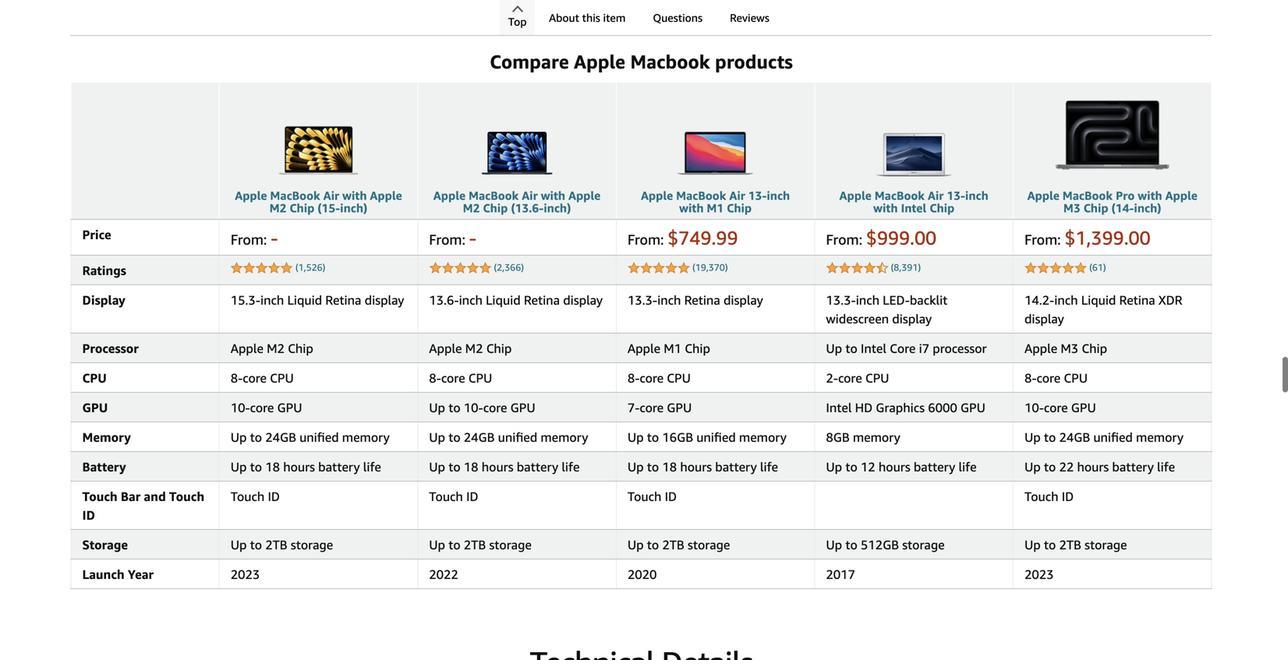 Task type: describe. For each thing, give the bounding box(es) containing it.
4 unified from the left
[[1094, 430, 1134, 445]]

2022
[[429, 568, 459, 582]]

air for apple macbook air 13-inch with m1 chip
[[730, 189, 746, 203]]

inch) for (15-
[[340, 201, 368, 215]]

with for (14-
[[1139, 189, 1163, 203]]

2 2tb from the left
[[464, 538, 486, 553]]

3 retina from the left
[[685, 293, 721, 308]]

7-
[[628, 401, 640, 415]]

launch year
[[82, 568, 154, 582]]

inch for 13.6-inch liquid retina display
[[459, 293, 483, 308]]

3 unified from the left
[[697, 430, 736, 445]]

battery
[[82, 460, 126, 475]]

retina for 14.2-inch liquid retina xdr display
[[1120, 293, 1156, 308]]

3 10- from the left
[[1025, 401, 1045, 415]]

2 cpu from the left
[[270, 371, 294, 386]]

apple macbook air 13-inch with intel chip image
[[844, 88, 985, 182]]

display
[[82, 293, 125, 308]]

3 gpu from the left
[[511, 401, 536, 415]]

air for apple macbook air 13-inch with intel chip
[[928, 189, 944, 203]]

13.6-
[[429, 293, 459, 308]]

memory
[[82, 430, 131, 445]]

4 life from the left
[[959, 460, 977, 475]]

2-core cpu
[[827, 371, 890, 386]]

6000
[[929, 401, 958, 415]]

display inside 13.3-inch led-backlit widescreen display
[[893, 312, 932, 326]]

up to 10-core gpu
[[429, 401, 536, 415]]

compare
[[490, 50, 569, 73]]

2 touch id from the left
[[429, 489, 479, 504]]

4 8-core cpu from the left
[[1025, 371, 1089, 386]]

3 memory from the left
[[740, 430, 787, 445]]

1 hours from the left
[[283, 460, 315, 475]]

graphics
[[876, 401, 925, 415]]

liquid for 15.3-
[[288, 293, 322, 308]]

13.3-inch retina display
[[628, 293, 764, 308]]

13- for m1
[[749, 189, 767, 203]]

2 up to 18 hours battery life from the left
[[429, 460, 580, 475]]

1 2tb from the left
[[265, 538, 288, 553]]

1 battery from the left
[[318, 460, 360, 475]]

1 24gb from the left
[[265, 430, 296, 445]]

compare apple macbook products
[[490, 50, 793, 73]]

3 8-core cpu from the left
[[628, 371, 691, 386]]

up to 12 hours battery life
[[827, 460, 977, 475]]

$999.00
[[867, 227, 937, 249]]

3 up to 18 hours battery life from the left
[[628, 460, 779, 475]]

1 from: - from the left
[[231, 227, 278, 249]]

2 24gb from the left
[[464, 430, 495, 445]]

1 10-core gpu from the left
[[231, 401, 302, 415]]

widescreen
[[827, 312, 890, 326]]

3 up to 24gb unified memory from the left
[[1025, 430, 1184, 445]]

4 memory from the left
[[853, 430, 901, 445]]

macbook for apple macbook air with apple m2 chip (13.6-inch)
[[469, 189, 519, 203]]

1 life from the left
[[363, 460, 381, 475]]

8gb
[[827, 430, 850, 445]]

m2 inside apple macbook air with apple m2 chip (13.6-inch)
[[463, 201, 480, 215]]

4 hours from the left
[[879, 460, 911, 475]]

item
[[604, 11, 626, 24]]

backlit
[[910, 293, 948, 308]]

22
[[1060, 460, 1075, 475]]

13.3- for 13.3-inch retina display
[[628, 293, 658, 308]]

m2 inside apple macbook air with apple m2 chip (15-inch)
[[270, 201, 287, 215]]

launch
[[82, 568, 125, 582]]

ratings
[[82, 263, 126, 278]]

from: inside from: $999.00
[[827, 231, 863, 248]]

up to intel core i7 processor
[[827, 341, 987, 356]]

2017
[[827, 568, 856, 582]]

2 battery from the left
[[517, 460, 559, 475]]

3 18 from the left
[[663, 460, 677, 475]]

2 8-core cpu from the left
[[429, 371, 493, 386]]

8gb memory
[[827, 430, 901, 445]]

2 memory from the left
[[541, 430, 589, 445]]

i7
[[920, 341, 930, 356]]

chip inside apple macbook air with apple m2 chip (15-inch)
[[290, 201, 315, 215]]

(61) link
[[1090, 262, 1107, 273]]

about this item
[[549, 11, 626, 24]]

512gb
[[861, 538, 900, 553]]

macbook for apple macbook air 13-inch with intel chip
[[875, 189, 925, 203]]

2 10- from the left
[[464, 401, 484, 415]]

(19,370)
[[693, 262, 728, 273]]

processor
[[933, 341, 987, 356]]

apple macbook air 13-inch with m1 chip image
[[646, 88, 786, 182]]

processor
[[82, 341, 139, 356]]

5 touch from the left
[[628, 489, 662, 504]]

with inside apple macbook air 13-inch with m1 chip
[[680, 201, 704, 215]]

hd
[[856, 401, 873, 415]]

14.2-inch liquid retina xdr display
[[1025, 293, 1183, 326]]

with for (15-
[[343, 189, 367, 203]]

1 8- from the left
[[231, 371, 243, 386]]

inch) for (14-
[[1135, 201, 1162, 215]]

apple macbook air with apple m2 chip (13.6-inch) image
[[471, 88, 564, 182]]

top
[[509, 15, 527, 28]]

6 touch from the left
[[1025, 489, 1059, 504]]

1 vertical spatial m1
[[664, 341, 682, 356]]

(13.6-
[[511, 201, 544, 215]]

questions
[[653, 11, 703, 24]]

4 touch from the left
[[429, 489, 463, 504]]

inch for 15.3-inch liquid retina display
[[261, 293, 284, 308]]

2 18 from the left
[[464, 460, 479, 475]]

1 8-core cpu from the left
[[231, 371, 294, 386]]

(19,370) link
[[693, 262, 728, 273]]

apple inside apple macbook air 13-inch with m1 chip
[[641, 189, 674, 203]]

1 from: from the left
[[231, 231, 267, 248]]

2 10-core gpu from the left
[[1025, 401, 1097, 415]]

1 up to 18 hours battery life from the left
[[231, 460, 381, 475]]

3 2tb from the left
[[663, 538, 685, 553]]

chip inside apple macbook air with apple m2 chip (13.6-inch)
[[483, 201, 508, 215]]

(1,526) link
[[296, 262, 326, 273]]

reviews
[[730, 11, 770, 24]]

xdr
[[1159, 293, 1183, 308]]

$749.99
[[668, 227, 739, 249]]

apple macbook air with apple m2 chip (15-inch) link
[[235, 189, 402, 215]]

3 up to 2tb storage from the left
[[628, 538, 731, 553]]

inch inside apple macbook air 13-inch with intel chip
[[966, 189, 989, 203]]

products
[[716, 50, 793, 73]]

1 up to 24gb unified memory from the left
[[231, 430, 390, 445]]

and
[[144, 489, 166, 504]]

from: $999.00
[[827, 227, 937, 249]]

6 gpu from the left
[[1072, 401, 1097, 415]]

chip down 14.2-inch liquid retina xdr display
[[1083, 341, 1108, 356]]

2 up to 2tb storage from the left
[[429, 538, 532, 553]]

apple inside apple macbook air 13-inch with intel chip
[[840, 189, 872, 203]]

(1,526)
[[296, 262, 326, 273]]

5 battery from the left
[[1113, 460, 1155, 475]]

1 touch from the left
[[82, 489, 118, 504]]

inch for 14.2-inch liquid retina xdr display
[[1055, 293, 1079, 308]]

apple macbook pro with apple m3 chip (14-inch) link
[[1028, 189, 1198, 215]]

(14-
[[1112, 201, 1135, 215]]

from: $749.99
[[628, 227, 739, 249]]

4 8- from the left
[[1025, 371, 1037, 386]]

1 - from the left
[[271, 227, 278, 249]]



Task type: locate. For each thing, give the bounding box(es) containing it.
5 from: from the left
[[1025, 231, 1062, 248]]

1 macbook from the left
[[270, 189, 320, 203]]

from:
[[231, 231, 267, 248], [429, 231, 466, 248], [628, 231, 664, 248], [827, 231, 863, 248], [1025, 231, 1062, 248]]

liquid down (2,366) link
[[486, 293, 521, 308]]

(61)
[[1090, 262, 1107, 273]]

0 horizontal spatial 13-
[[749, 189, 767, 203]]

2 gpu from the left
[[277, 401, 302, 415]]

air for apple macbook air with apple m2 chip (13.6-inch)
[[522, 189, 538, 203]]

1 10- from the left
[[231, 401, 250, 415]]

1 liquid from the left
[[288, 293, 322, 308]]

1 2023 from the left
[[231, 568, 260, 582]]

m3 inside apple macbook pro with apple m3 chip (14-inch)
[[1064, 201, 1081, 215]]

3 24gb from the left
[[1060, 430, 1091, 445]]

apple macbook air 13-inch with intel chip link
[[840, 189, 989, 215]]

pro
[[1117, 189, 1135, 203]]

4 touch id from the left
[[1025, 489, 1075, 504]]

chip up "$999.00"
[[930, 201, 955, 215]]

0 horizontal spatial liquid
[[288, 293, 322, 308]]

m1 up "$749.99"
[[707, 201, 724, 215]]

1 cpu from the left
[[82, 371, 107, 386]]

apple macbook air with apple m2 chip (15-inch)
[[235, 189, 402, 215]]

macbook down apple macbook air with apple m2 chip (15-inch) image
[[270, 189, 320, 203]]

2 macbook from the left
[[469, 189, 519, 203]]

1 horizontal spatial up to 24gb unified memory
[[429, 430, 589, 445]]

1 inch) from the left
[[340, 201, 368, 215]]

apple m2 chip down 13.6-
[[429, 341, 512, 356]]

air down apple macbook air with apple m2 chip (13.6-inch) image
[[522, 189, 538, 203]]

4 air from the left
[[928, 189, 944, 203]]

1 horizontal spatial 13-
[[947, 189, 966, 203]]

0 horizontal spatial 24gb
[[265, 430, 296, 445]]

2tb
[[265, 538, 288, 553], [464, 538, 486, 553], [663, 538, 685, 553], [1060, 538, 1082, 553]]

from: up the "15.3-"
[[231, 231, 267, 248]]

3 touch id from the left
[[628, 489, 677, 504]]

from: inside from: $749.99
[[628, 231, 664, 248]]

5 gpu from the left
[[961, 401, 986, 415]]

13-
[[749, 189, 767, 203], [947, 189, 966, 203]]

m3
[[1064, 201, 1081, 215], [1061, 341, 1079, 356]]

2020
[[628, 568, 657, 582]]

1 horizontal spatial 13.3-
[[827, 293, 857, 308]]

1 air from the left
[[324, 189, 339, 203]]

macbook
[[631, 50, 711, 73]]

1 horizontal spatial intel
[[861, 341, 887, 356]]

3 macbook from the left
[[677, 189, 727, 203]]

chip up "$749.99"
[[727, 201, 752, 215]]

0 horizontal spatial 10-core gpu
[[231, 401, 302, 415]]

0 horizontal spatial 10-
[[231, 401, 250, 415]]

from: -
[[231, 227, 278, 249], [429, 227, 477, 249]]

retina left xdr
[[1120, 293, 1156, 308]]

inch inside 13.3-inch led-backlit widescreen display
[[857, 293, 880, 308]]

with for (13.6-
[[541, 189, 566, 203]]

2 horizontal spatial 24gb
[[1060, 430, 1091, 445]]

13.3- up the apple m1 chip at the bottom of the page
[[628, 293, 658, 308]]

inch for 13.3-inch led-backlit widescreen display
[[857, 293, 880, 308]]

1 storage from the left
[[291, 538, 333, 553]]

13.3- inside 13.3-inch led-backlit widescreen display
[[827, 293, 857, 308]]

chip inside apple macbook air 13-inch with intel chip
[[930, 201, 955, 215]]

chip left (14-
[[1084, 201, 1109, 215]]

0 horizontal spatial inch)
[[340, 201, 368, 215]]

m2
[[270, 201, 287, 215], [463, 201, 480, 215], [267, 341, 285, 356], [466, 341, 483, 356]]

0 horizontal spatial up to 18 hours battery life
[[231, 460, 381, 475]]

air up "$749.99"
[[730, 189, 746, 203]]

apple macbook air with apple m2 chip (13.6-inch) link
[[434, 189, 601, 215]]

0 vertical spatial m3
[[1064, 201, 1081, 215]]

air
[[324, 189, 339, 203], [522, 189, 538, 203], [730, 189, 746, 203], [928, 189, 944, 203]]

inch) inside apple macbook air with apple m2 chip (13.6-inch)
[[544, 201, 571, 215]]

1 horizontal spatial inch)
[[544, 201, 571, 215]]

15.3-inch liquid retina display
[[231, 293, 405, 308]]

4 up to 2tb storage from the left
[[1025, 538, 1128, 553]]

air inside apple macbook air with apple m2 chip (13.6-inch)
[[522, 189, 538, 203]]

storage
[[291, 538, 333, 553], [490, 538, 532, 553], [688, 538, 731, 553], [903, 538, 945, 553], [1085, 538, 1128, 553]]

macbook up "$999.00"
[[875, 189, 925, 203]]

6 cpu from the left
[[1065, 371, 1089, 386]]

0 horizontal spatial from: -
[[231, 227, 278, 249]]

core
[[243, 371, 267, 386], [442, 371, 465, 386], [640, 371, 664, 386], [839, 371, 863, 386], [1037, 371, 1061, 386], [250, 401, 274, 415], [484, 401, 508, 415], [640, 401, 664, 415], [1045, 401, 1069, 415]]

inch inside 14.2-inch liquid retina xdr display
[[1055, 293, 1079, 308]]

intel left hd
[[827, 401, 852, 415]]

display
[[365, 293, 405, 308], [564, 293, 603, 308], [724, 293, 764, 308], [893, 312, 932, 326], [1025, 312, 1065, 326]]

chip inside apple macbook pro with apple m3 chip (14-inch)
[[1084, 201, 1109, 215]]

(8,391)
[[891, 262, 922, 273]]

this
[[583, 11, 601, 24]]

m1 inside apple macbook air 13-inch with m1 chip
[[707, 201, 724, 215]]

1 vertical spatial intel
[[861, 341, 887, 356]]

2 up to 24gb unified memory from the left
[[429, 430, 589, 445]]

liquid inside 14.2-inch liquid retina xdr display
[[1082, 293, 1117, 308]]

1 horizontal spatial from: -
[[429, 227, 477, 249]]

chip left the (15-
[[290, 201, 315, 215]]

1 horizontal spatial up to 18 hours battery life
[[429, 460, 580, 475]]

intel left core
[[861, 341, 887, 356]]

2 unified from the left
[[498, 430, 538, 445]]

macbook for apple macbook air 13-inch with m1 chip
[[677, 189, 727, 203]]

retina for 15.3-inch liquid retina display
[[326, 293, 362, 308]]

inch
[[767, 189, 791, 203], [966, 189, 989, 203], [261, 293, 284, 308], [459, 293, 483, 308], [658, 293, 682, 308], [857, 293, 880, 308], [1055, 293, 1079, 308]]

apple m2 chip down the "15.3-"
[[231, 341, 314, 356]]

13- inside apple macbook air 13-inch with m1 chip
[[749, 189, 767, 203]]

chip down 15.3-inch liquid retina display
[[288, 341, 314, 356]]

1 horizontal spatial 18
[[464, 460, 479, 475]]

life
[[363, 460, 381, 475], [562, 460, 580, 475], [761, 460, 779, 475], [959, 460, 977, 475], [1158, 460, 1176, 475]]

apple macbook pro with apple m3 chip (14-inch)
[[1028, 189, 1198, 215]]

1 horizontal spatial 2023
[[1025, 568, 1054, 582]]

2 from: from the left
[[429, 231, 466, 248]]

4 gpu from the left
[[667, 401, 692, 415]]

13.6-inch liquid retina display
[[429, 293, 603, 308]]

16gb
[[663, 430, 694, 445]]

apple m1 chip
[[628, 341, 711, 356]]

retina inside 14.2-inch liquid retina xdr display
[[1120, 293, 1156, 308]]

from: up 13.6-
[[429, 231, 466, 248]]

2 8- from the left
[[429, 371, 442, 386]]

m3 up from: $1,399.00
[[1064, 201, 1081, 215]]

macbook inside apple macbook air 13-inch with intel chip
[[875, 189, 925, 203]]

2 13.3- from the left
[[827, 293, 857, 308]]

air inside apple macbook air with apple m2 chip (15-inch)
[[324, 189, 339, 203]]

from: $1,399.00
[[1025, 227, 1151, 249]]

core
[[890, 341, 916, 356]]

cpu
[[82, 371, 107, 386], [270, 371, 294, 386], [469, 371, 493, 386], [667, 371, 691, 386], [866, 371, 890, 386], [1065, 371, 1089, 386]]

1 18 from the left
[[265, 460, 280, 475]]

retina down (1,526)
[[326, 293, 362, 308]]

with inside apple macbook pro with apple m3 chip (14-inch)
[[1139, 189, 1163, 203]]

apple macbook air with apple m2 chip (15-inch) image
[[248, 88, 389, 182]]

2 - from the left
[[469, 227, 477, 249]]

from: - up 13.6-
[[429, 227, 477, 249]]

m2 left the (13.6-
[[463, 201, 480, 215]]

2023
[[231, 568, 260, 582], [1025, 568, 1054, 582]]

apple
[[574, 50, 626, 73], [235, 189, 267, 203], [370, 189, 402, 203], [434, 189, 466, 203], [569, 189, 601, 203], [641, 189, 674, 203], [840, 189, 872, 203], [1028, 189, 1060, 203], [1166, 189, 1198, 203], [231, 341, 264, 356], [429, 341, 462, 356], [628, 341, 661, 356], [1025, 341, 1058, 356]]

chip
[[290, 201, 315, 215], [483, 201, 508, 215], [727, 201, 752, 215], [930, 201, 955, 215], [1084, 201, 1109, 215], [288, 341, 314, 356], [487, 341, 512, 356], [685, 341, 711, 356], [1083, 341, 1108, 356]]

1 touch id from the left
[[231, 489, 280, 504]]

with right the (15-
[[343, 189, 367, 203]]

air inside apple macbook air 13-inch with intel chip
[[928, 189, 944, 203]]

0 vertical spatial m1
[[707, 201, 724, 215]]

with inside apple macbook air with apple m2 chip (13.6-inch)
[[541, 189, 566, 203]]

up to 512gb storage
[[827, 538, 945, 553]]

(2,366)
[[494, 262, 524, 273]]

7-core gpu
[[628, 401, 692, 415]]

with inside apple macbook air with apple m2 chip (15-inch)
[[343, 189, 367, 203]]

2 retina from the left
[[524, 293, 560, 308]]

retina
[[326, 293, 362, 308], [524, 293, 560, 308], [685, 293, 721, 308], [1120, 293, 1156, 308]]

3 cpu from the left
[[469, 371, 493, 386]]

to
[[846, 341, 858, 356], [449, 401, 461, 415], [250, 430, 262, 445], [449, 430, 461, 445], [647, 430, 659, 445], [1045, 430, 1057, 445], [250, 460, 262, 475], [449, 460, 461, 475], [647, 460, 659, 475], [846, 460, 858, 475], [1045, 460, 1057, 475], [250, 538, 262, 553], [449, 538, 461, 553], [647, 538, 659, 553], [846, 538, 858, 553], [1045, 538, 1057, 553]]

5 macbook from the left
[[1063, 189, 1113, 203]]

unified
[[300, 430, 339, 445], [498, 430, 538, 445], [697, 430, 736, 445], [1094, 430, 1134, 445]]

touch id
[[231, 489, 280, 504], [429, 489, 479, 504], [628, 489, 677, 504], [1025, 489, 1075, 504]]

2 touch from the left
[[169, 489, 205, 504]]

- down apple macbook air with apple m2 chip (13.6-inch)
[[469, 227, 477, 249]]

13- down "apple macbook air 13-inch with m1 chip" image
[[749, 189, 767, 203]]

m1 down 13.3-inch retina display
[[664, 341, 682, 356]]

battery
[[318, 460, 360, 475], [517, 460, 559, 475], [716, 460, 757, 475], [914, 460, 956, 475], [1113, 460, 1155, 475]]

2 horizontal spatial 18
[[663, 460, 677, 475]]

up to 22 hours battery life
[[1025, 460, 1176, 475]]

1 horizontal spatial 10-core gpu
[[1025, 401, 1097, 415]]

2 2023 from the left
[[1025, 568, 1054, 582]]

inch) inside apple macbook air with apple m2 chip (15-inch)
[[340, 201, 368, 215]]

macbook for apple macbook pro with apple m3 chip (14-inch)
[[1063, 189, 1113, 203]]

1 apple m2 chip from the left
[[231, 341, 314, 356]]

2 storage from the left
[[490, 538, 532, 553]]

liquid for 14.2-
[[1082, 293, 1117, 308]]

3 life from the left
[[761, 460, 779, 475]]

5 cpu from the left
[[866, 371, 890, 386]]

4 2tb from the left
[[1060, 538, 1082, 553]]

3 liquid from the left
[[1082, 293, 1117, 308]]

about
[[549, 11, 580, 24]]

chip down 13.6-inch liquid retina display
[[487, 341, 512, 356]]

up to 2tb storage
[[231, 538, 333, 553], [429, 538, 532, 553], [628, 538, 731, 553], [1025, 538, 1128, 553]]

13- inside apple macbook air 13-inch with intel chip
[[947, 189, 966, 203]]

10-
[[231, 401, 250, 415], [464, 401, 484, 415], [1025, 401, 1045, 415]]

display inside 14.2-inch liquid retina xdr display
[[1025, 312, 1065, 326]]

3 hours from the left
[[681, 460, 712, 475]]

apple macbook air 13-inch with m1 chip link
[[641, 189, 791, 215]]

1 vertical spatial m3
[[1061, 341, 1079, 356]]

13- for intel
[[947, 189, 966, 203]]

apple macbook pro with apple m3 chip (14-inch) image
[[1043, 88, 1183, 182]]

1 retina from the left
[[326, 293, 362, 308]]

chip down 13.3-inch retina display
[[685, 341, 711, 356]]

1 13- from the left
[[749, 189, 767, 203]]

liquid down (1,526) link
[[288, 293, 322, 308]]

inch) for (13.6-
[[544, 201, 571, 215]]

2 horizontal spatial up to 24gb unified memory
[[1025, 430, 1184, 445]]

2 horizontal spatial liquid
[[1082, 293, 1117, 308]]

air down apple macbook air with apple m2 chip (15-inch) image
[[324, 189, 339, 203]]

3 air from the left
[[730, 189, 746, 203]]

inch inside apple macbook air 13-inch with m1 chip
[[767, 189, 791, 203]]

intel up "$999.00"
[[902, 201, 927, 215]]

2-
[[827, 371, 839, 386]]

1 horizontal spatial liquid
[[486, 293, 521, 308]]

liquid for 13.6-
[[486, 293, 521, 308]]

macbook left the pro
[[1063, 189, 1113, 203]]

4 retina from the left
[[1120, 293, 1156, 308]]

apple macbook air 13-inch with m1 chip
[[641, 189, 791, 215]]

-
[[271, 227, 278, 249], [469, 227, 477, 249]]

2 hours from the left
[[482, 460, 514, 475]]

retina down (19,370) link
[[685, 293, 721, 308]]

1 unified from the left
[[300, 430, 339, 445]]

0 horizontal spatial up to 24gb unified memory
[[231, 430, 390, 445]]

4 cpu from the left
[[667, 371, 691, 386]]

(2,366) link
[[494, 262, 524, 273]]

from: left "$749.99"
[[628, 231, 664, 248]]

liquid down (61)
[[1082, 293, 1117, 308]]

with right the pro
[[1139, 189, 1163, 203]]

apple macbook air 13-inch with intel chip
[[840, 189, 989, 215]]

4 storage from the left
[[903, 538, 945, 553]]

1 horizontal spatial m1
[[707, 201, 724, 215]]

m2 left the (15-
[[270, 201, 287, 215]]

chip left the (13.6-
[[483, 201, 508, 215]]

15.3-
[[231, 293, 261, 308]]

1 up to 2tb storage from the left
[[231, 538, 333, 553]]

with down apple macbook air with apple m2 chip (13.6-inch) image
[[541, 189, 566, 203]]

0 horizontal spatial -
[[271, 227, 278, 249]]

apple m2 chip
[[231, 341, 314, 356], [429, 341, 512, 356]]

0 horizontal spatial 18
[[265, 460, 280, 475]]

year
[[128, 568, 154, 582]]

macbook inside apple macbook air 13-inch with m1 chip
[[677, 189, 727, 203]]

2 from: - from the left
[[429, 227, 477, 249]]

4 battery from the left
[[914, 460, 956, 475]]

macbook down apple macbook air with apple m2 chip (13.6-inch) image
[[469, 189, 519, 203]]

m1
[[707, 201, 724, 215], [664, 341, 682, 356]]

2 vertical spatial intel
[[827, 401, 852, 415]]

2 liquid from the left
[[486, 293, 521, 308]]

5 storage from the left
[[1085, 538, 1128, 553]]

5 memory from the left
[[1137, 430, 1184, 445]]

macbook inside apple macbook air with apple m2 chip (15-inch)
[[270, 189, 320, 203]]

2 air from the left
[[522, 189, 538, 203]]

1 horizontal spatial apple m2 chip
[[429, 341, 512, 356]]

13.3- for 13.3-inch led-backlit widescreen display
[[827, 293, 857, 308]]

5 life from the left
[[1158, 460, 1176, 475]]

- down apple macbook air with apple m2 chip (15-inch) 'link'
[[271, 227, 278, 249]]

from: inside from: $1,399.00
[[1025, 231, 1062, 248]]

(8,391) link
[[891, 262, 922, 273]]

2 apple m2 chip from the left
[[429, 341, 512, 356]]

gpu
[[82, 401, 108, 415], [277, 401, 302, 415], [511, 401, 536, 415], [667, 401, 692, 415], [961, 401, 986, 415], [1072, 401, 1097, 415]]

with up from: $999.00
[[874, 201, 898, 215]]

2 horizontal spatial intel
[[902, 201, 927, 215]]

m2 up the up to 10-core gpu
[[466, 341, 483, 356]]

1 gpu from the left
[[82, 401, 108, 415]]

inch) inside apple macbook pro with apple m3 chip (14-inch)
[[1135, 201, 1162, 215]]

intel hd graphics 6000 gpu
[[827, 401, 986, 415]]

with inside apple macbook air 13-inch with intel chip
[[874, 201, 898, 215]]

$1,399.00
[[1065, 227, 1151, 249]]

2 horizontal spatial 10-
[[1025, 401, 1045, 415]]

touch bar and touch id
[[82, 489, 205, 523]]

retina down (2,366)
[[524, 293, 560, 308]]

2 life from the left
[[562, 460, 580, 475]]

14.2-
[[1025, 293, 1055, 308]]

3 inch) from the left
[[1135, 201, 1162, 215]]

with up from: $749.99
[[680, 201, 704, 215]]

retina for 13.6-inch liquid retina display
[[524, 293, 560, 308]]

air up "$999.00"
[[928, 189, 944, 203]]

chip inside apple macbook air 13-inch with m1 chip
[[727, 201, 752, 215]]

(15-
[[318, 201, 340, 215]]

id inside "touch bar and touch id"
[[82, 508, 95, 523]]

macbook inside apple macbook air with apple m2 chip (13.6-inch)
[[469, 189, 519, 203]]

12
[[861, 460, 876, 475]]

apple macbook air with apple m2 chip (13.6-inch)
[[434, 189, 601, 215]]

up to 16gb unified memory
[[628, 430, 787, 445]]

13- down apple macbook air 13-inch with intel chip image
[[947, 189, 966, 203]]

hours
[[283, 460, 315, 475], [482, 460, 514, 475], [681, 460, 712, 475], [879, 460, 911, 475], [1078, 460, 1110, 475]]

18
[[265, 460, 280, 475], [464, 460, 479, 475], [663, 460, 677, 475]]

0 vertical spatial intel
[[902, 201, 927, 215]]

1 horizontal spatial 10-
[[464, 401, 484, 415]]

up
[[827, 341, 843, 356], [429, 401, 446, 415], [231, 430, 247, 445], [429, 430, 446, 445], [628, 430, 644, 445], [1025, 430, 1041, 445], [231, 460, 247, 475], [429, 460, 446, 475], [628, 460, 644, 475], [827, 460, 843, 475], [1025, 460, 1041, 475], [231, 538, 247, 553], [429, 538, 446, 553], [628, 538, 644, 553], [827, 538, 843, 553], [1025, 538, 1041, 553]]

from: up 14.2-
[[1025, 231, 1062, 248]]

air for apple macbook air with apple m2 chip (15-inch)
[[324, 189, 339, 203]]

4 macbook from the left
[[875, 189, 925, 203]]

intel inside apple macbook air 13-inch with intel chip
[[902, 201, 927, 215]]

1 memory from the left
[[342, 430, 390, 445]]

id
[[268, 489, 280, 504], [467, 489, 479, 504], [665, 489, 677, 504], [1062, 489, 1075, 504], [82, 508, 95, 523]]

0 horizontal spatial 13.3-
[[628, 293, 658, 308]]

0 horizontal spatial m1
[[664, 341, 682, 356]]

macbook for apple macbook air with apple m2 chip (15-inch)
[[270, 189, 320, 203]]

2 13- from the left
[[947, 189, 966, 203]]

m2 down 15.3-inch liquid retina display
[[267, 341, 285, 356]]

4 from: from the left
[[827, 231, 863, 248]]

13.3- up widescreen
[[827, 293, 857, 308]]

0 horizontal spatial intel
[[827, 401, 852, 415]]

0 horizontal spatial 2023
[[231, 568, 260, 582]]

macbook up "$749.99"
[[677, 189, 727, 203]]

macbook inside apple macbook pro with apple m3 chip (14-inch)
[[1063, 189, 1113, 203]]

from: left "$999.00"
[[827, 231, 863, 248]]

0 horizontal spatial apple m2 chip
[[231, 341, 314, 356]]

3 battery from the left
[[716, 460, 757, 475]]

3 storage from the left
[[688, 538, 731, 553]]

1 horizontal spatial 24gb
[[464, 430, 495, 445]]

1 horizontal spatial -
[[469, 227, 477, 249]]

from: - up the "15.3-"
[[231, 227, 278, 249]]

2 horizontal spatial up to 18 hours battery life
[[628, 460, 779, 475]]

apple m3 chip
[[1025, 341, 1108, 356]]

air inside apple macbook air 13-inch with m1 chip
[[730, 189, 746, 203]]

price
[[82, 227, 111, 242]]

3 touch from the left
[[231, 489, 265, 504]]

2 horizontal spatial inch)
[[1135, 201, 1162, 215]]

bar
[[121, 489, 141, 504]]

13.3-inch led-backlit widescreen display
[[827, 293, 948, 326]]

inch for 13.3-inch retina display
[[658, 293, 682, 308]]

3 8- from the left
[[628, 371, 640, 386]]

led-
[[883, 293, 910, 308]]

m3 down 14.2-inch liquid retina xdr display
[[1061, 341, 1079, 356]]

storage
[[82, 538, 128, 553]]

5 hours from the left
[[1078, 460, 1110, 475]]



Task type: vqa. For each thing, say whether or not it's contained in the screenshot.


